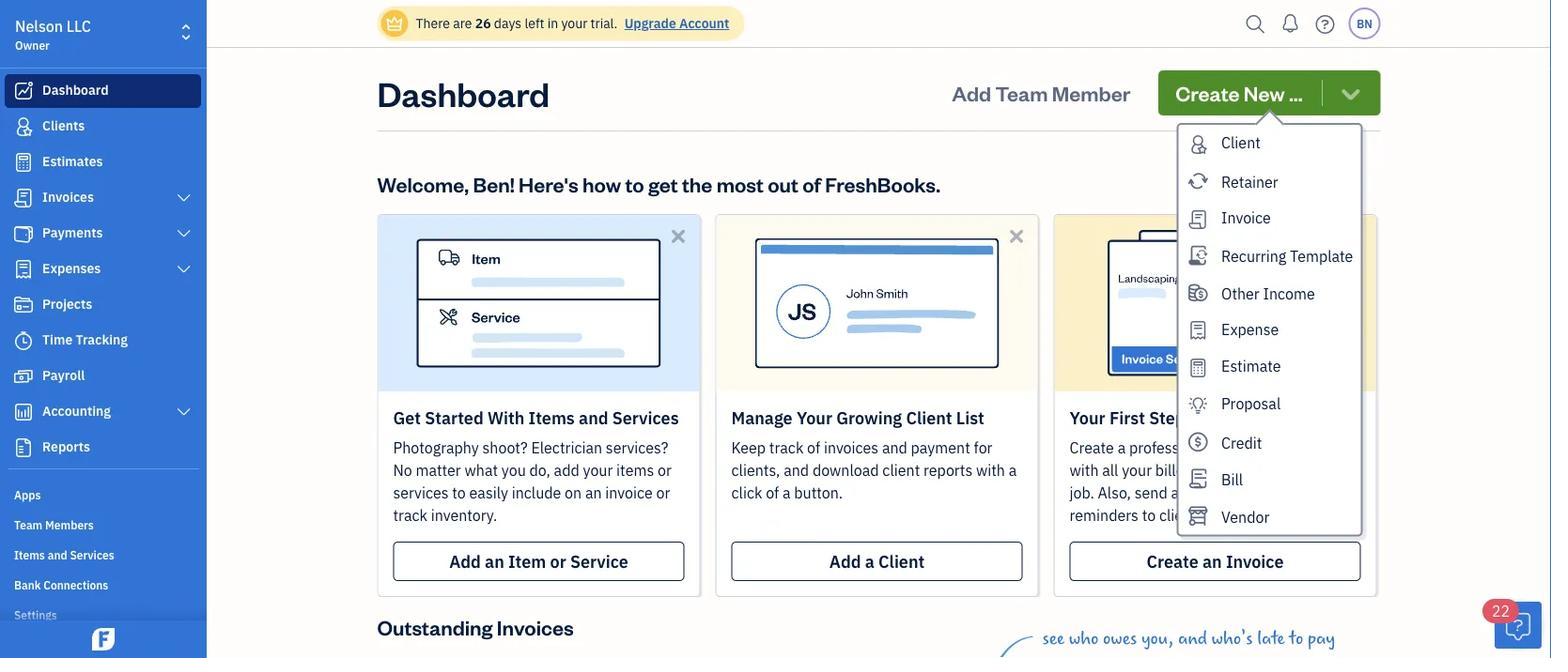 Task type: locate. For each thing, give the bounding box(es) containing it.
timer image
[[12, 332, 35, 351]]

other income
[[1222, 284, 1315, 303]]

all
[[1103, 461, 1119, 481]]

1 chevron large down image from the top
[[175, 227, 193, 242]]

team left member
[[996, 79, 1048, 106]]

0 vertical spatial in
[[548, 15, 558, 32]]

services up services?
[[613, 407, 679, 429]]

0 horizontal spatial services
[[70, 548, 114, 563]]

pay
[[1308, 629, 1336, 649]]

chevron large down image down payments link at the top of page
[[175, 262, 193, 277]]

in right left
[[548, 15, 558, 32]]

left
[[525, 15, 545, 32]]

on
[[565, 484, 582, 503]]

with up "job."
[[1070, 461, 1099, 481]]

your right "add"
[[583, 461, 613, 481]]

accounting link
[[5, 396, 201, 430]]

your up invoices
[[797, 407, 833, 429]]

client
[[1222, 133, 1261, 153], [906, 407, 953, 429], [879, 551, 925, 573]]

create down clients.
[[1147, 551, 1199, 573]]

and right you,
[[1178, 629, 1208, 649]]

items and services link
[[5, 540, 201, 569]]

your right all
[[1122, 461, 1152, 481]]

dismiss image for your first step toward getting paid
[[1344, 226, 1366, 247]]

2 horizontal spatial add
[[952, 79, 992, 106]]

vendor button
[[1179, 498, 1361, 535]]

started
[[425, 407, 484, 429]]

1 vertical spatial invoices
[[497, 614, 574, 641]]

money image
[[12, 367, 35, 386]]

growing
[[837, 407, 902, 429]]

0 vertical spatial team
[[996, 79, 1048, 106]]

main element
[[0, 0, 254, 659]]

chevron large down image inside expenses link
[[175, 262, 193, 277]]

0 vertical spatial client
[[1222, 133, 1261, 153]]

bank connections
[[14, 578, 108, 593]]

do,
[[530, 461, 551, 481]]

or right items
[[658, 461, 672, 481]]

credit button
[[1179, 424, 1361, 461]]

report image
[[12, 439, 35, 458]]

projects link
[[5, 289, 201, 322]]

bn
[[1357, 16, 1373, 31]]

here's
[[519, 171, 579, 197]]

create inside your first step toward getting paid create a professional invoice in seconds with all your billed time and expenses for a job. also, send automated payment reminders to clients.
[[1070, 438, 1115, 458]]

paid
[[1313, 407, 1348, 429]]

invoice image
[[12, 189, 35, 208]]

0 vertical spatial for
[[974, 438, 993, 458]]

1 horizontal spatial add
[[830, 551, 861, 573]]

in
[[548, 15, 558, 32], [1267, 438, 1279, 458]]

services inside get started with items and services photography shoot? electrician services? no matter what you do, add your items or services to easily include on an invoice or track inventory.
[[613, 407, 679, 429]]

dashboard down are
[[377, 70, 550, 115]]

track
[[770, 438, 804, 458], [393, 506, 428, 526]]

welcome, ben! here's how to get the most out of freshbooks.
[[377, 171, 941, 197]]

chevron large down image
[[175, 191, 193, 206], [175, 405, 193, 420]]

click
[[732, 484, 763, 503]]

for down list
[[974, 438, 993, 458]]

0 horizontal spatial dashboard
[[42, 81, 109, 99]]

0 vertical spatial chevron large down image
[[175, 227, 193, 242]]

1 vertical spatial in
[[1267, 438, 1279, 458]]

to inside get started with items and services photography shoot? electrician services? no matter what you do, add your items or services to easily include on an invoice or track inventory.
[[452, 484, 466, 503]]

dashboard inside dashboard link
[[42, 81, 109, 99]]

chevron large down image up payments link at the top of page
[[175, 191, 193, 206]]

manage your growing client list keep track of invoices and payment for clients, and download client reports with a click of a button.
[[732, 407, 1017, 503]]

0 horizontal spatial invoices
[[42, 188, 94, 206]]

chevron large down image inside payments link
[[175, 227, 193, 242]]

0 vertical spatial of
[[803, 171, 821, 197]]

dashboard up clients
[[42, 81, 109, 99]]

estimate
[[1222, 357, 1282, 377]]

invoice inside "button"
[[1222, 208, 1271, 227]]

2 your from the left
[[1070, 407, 1106, 429]]

track right keep
[[770, 438, 804, 458]]

an right on
[[585, 484, 602, 503]]

payment inside your first step toward getting paid create a professional invoice in seconds with all your billed time and expenses for a job. also, send automated payment reminders to clients.
[[1249, 484, 1308, 503]]

create left new
[[1176, 79, 1240, 106]]

0 horizontal spatial an
[[485, 551, 504, 573]]

chevrondown image
[[1338, 80, 1364, 106]]

1 horizontal spatial dashboard
[[377, 70, 550, 115]]

1 horizontal spatial in
[[1267, 438, 1279, 458]]

items up electrician
[[529, 407, 575, 429]]

track inside manage your growing client list keep track of invoices and payment for clients, and download client reports with a click of a button.
[[770, 438, 804, 458]]

1 horizontal spatial dismiss image
[[1344, 226, 1366, 247]]

chevron large down image for accounting
[[175, 405, 193, 420]]

credit
[[1222, 433, 1263, 453]]

expense image
[[12, 260, 35, 279]]

chevron large down image inside accounting link
[[175, 405, 193, 420]]

track down services
[[393, 506, 428, 526]]

1 vertical spatial create
[[1070, 438, 1115, 458]]

an down clients.
[[1203, 551, 1222, 573]]

22
[[1492, 602, 1511, 622]]

button.
[[794, 484, 843, 503]]

estimate button
[[1179, 349, 1361, 386]]

2 dismiss image from the left
[[1344, 226, 1366, 247]]

go to help image
[[1311, 10, 1341, 38]]

invoices link
[[5, 181, 201, 215]]

chevron large down image up expenses link
[[175, 227, 193, 242]]

2 chevron large down image from the top
[[175, 262, 193, 277]]

your left trial.
[[561, 15, 588, 32]]

invoice
[[1222, 208, 1271, 227], [1226, 551, 1284, 573]]

add
[[952, 79, 992, 106], [449, 551, 481, 573], [830, 551, 861, 573]]

1 horizontal spatial team
[[996, 79, 1048, 106]]

estimate image
[[12, 153, 35, 172]]

team members
[[14, 518, 94, 533]]

send
[[1135, 484, 1168, 503]]

chevron large down image down payroll link
[[175, 405, 193, 420]]

1 vertical spatial items
[[14, 548, 45, 563]]

0 horizontal spatial add
[[449, 551, 481, 573]]

an
[[585, 484, 602, 503], [485, 551, 504, 573], [1203, 551, 1222, 573]]

payments
[[42, 224, 103, 242]]

invoices up payments
[[42, 188, 94, 206]]

of left invoices
[[807, 438, 821, 458]]

invoice up 'bill'
[[1216, 438, 1264, 458]]

1 horizontal spatial for
[[1327, 461, 1346, 481]]

add team member
[[952, 79, 1131, 106]]

0 vertical spatial chevron large down image
[[175, 191, 193, 206]]

apps
[[14, 488, 41, 503]]

chevron large down image for payments
[[175, 227, 193, 242]]

and
[[579, 407, 609, 429], [882, 438, 908, 458], [784, 461, 809, 481], [1231, 461, 1256, 481], [48, 548, 67, 563], [1178, 629, 1208, 649]]

2 horizontal spatial an
[[1203, 551, 1222, 573]]

to
[[625, 171, 644, 197], [452, 484, 466, 503], [1143, 506, 1156, 526], [1290, 629, 1304, 649]]

add for add team member
[[952, 79, 992, 106]]

services inside 'main' element
[[70, 548, 114, 563]]

1 horizontal spatial items
[[529, 407, 575, 429]]

1 vertical spatial track
[[393, 506, 428, 526]]

with right reports
[[976, 461, 1006, 481]]

other
[[1222, 284, 1260, 303]]

of right click
[[766, 484, 779, 503]]

0 vertical spatial invoice
[[1222, 208, 1271, 227]]

1 your from the left
[[797, 407, 833, 429]]

0 horizontal spatial dismiss image
[[668, 226, 689, 247]]

to inside your first step toward getting paid create a professional invoice in seconds with all your billed time and expenses for a job. also, send automated payment reminders to clients.
[[1143, 506, 1156, 526]]

create for create new …
[[1176, 79, 1240, 106]]

bill button
[[1179, 461, 1361, 498]]

estimates
[[42, 153, 103, 170]]

photography
[[393, 438, 479, 458]]

0 horizontal spatial for
[[974, 438, 993, 458]]

dismiss image for get started with items and services
[[668, 226, 689, 247]]

dismiss image
[[668, 226, 689, 247], [1344, 226, 1366, 247]]

1 vertical spatial chevron large down image
[[175, 405, 193, 420]]

0 vertical spatial payment
[[911, 438, 971, 458]]

0 vertical spatial create
[[1176, 79, 1240, 106]]

or down services?
[[656, 484, 670, 503]]

for down "seconds"
[[1327, 461, 1346, 481]]

to up 'inventory.' on the left
[[452, 484, 466, 503]]

invoice button
[[1179, 200, 1361, 237]]

invoice down retainer
[[1222, 208, 1271, 227]]

in up expenses
[[1267, 438, 1279, 458]]

0 horizontal spatial team
[[14, 518, 43, 533]]

1 horizontal spatial payment
[[1249, 484, 1308, 503]]

reports
[[42, 438, 90, 456]]

2 vertical spatial of
[[766, 484, 779, 503]]

2 with from the left
[[1070, 461, 1099, 481]]

1 horizontal spatial services
[[613, 407, 679, 429]]

dismiss image
[[1006, 226, 1028, 247]]

also,
[[1098, 484, 1132, 503]]

services up bank connections link
[[70, 548, 114, 563]]

client button
[[1179, 125, 1361, 162]]

income
[[1264, 284, 1315, 303]]

invoice down items
[[606, 484, 653, 503]]

0 horizontal spatial with
[[976, 461, 1006, 481]]

there
[[416, 15, 450, 32]]

0 horizontal spatial invoice
[[606, 484, 653, 503]]

client left list
[[906, 407, 953, 429]]

1 vertical spatial invoice
[[606, 484, 653, 503]]

projects
[[42, 296, 92, 313]]

0 vertical spatial services
[[613, 407, 679, 429]]

0 horizontal spatial track
[[393, 506, 428, 526]]

to down the send
[[1143, 506, 1156, 526]]

you
[[502, 461, 526, 481]]

1 vertical spatial services
[[70, 548, 114, 563]]

add inside button
[[952, 79, 992, 106]]

item
[[508, 551, 546, 573]]

add for add a client
[[830, 551, 861, 573]]

client up retainer
[[1222, 133, 1261, 153]]

team inside button
[[996, 79, 1048, 106]]

or right item on the bottom
[[550, 551, 566, 573]]

0 vertical spatial items
[[529, 407, 575, 429]]

invoices down add an item or service link
[[497, 614, 574, 641]]

items up bank
[[14, 548, 45, 563]]

an left item on the bottom
[[485, 551, 504, 573]]

invoice down vendor
[[1226, 551, 1284, 573]]

items
[[529, 407, 575, 429], [14, 548, 45, 563]]

other income button
[[1179, 274, 1361, 311]]

and up electrician
[[579, 407, 609, 429]]

retainer button
[[1179, 162, 1361, 200]]

create inside 'create an invoice' link
[[1147, 551, 1199, 573]]

0 horizontal spatial payment
[[911, 438, 971, 458]]

0 horizontal spatial items
[[14, 548, 45, 563]]

0 vertical spatial track
[[770, 438, 804, 458]]

0 horizontal spatial in
[[548, 15, 558, 32]]

1 vertical spatial of
[[807, 438, 821, 458]]

1 horizontal spatial track
[[770, 438, 804, 458]]

2 chevron large down image from the top
[[175, 405, 193, 420]]

services?
[[606, 438, 669, 458]]

your first step toward getting paid create a professional invoice in seconds with all your billed time and expenses for a job. also, send automated payment reminders to clients.
[[1070, 407, 1358, 526]]

team down apps
[[14, 518, 43, 533]]

1 horizontal spatial your
[[1070, 407, 1106, 429]]

0 horizontal spatial your
[[797, 407, 833, 429]]

your left first
[[1070, 407, 1106, 429]]

1 horizontal spatial an
[[585, 484, 602, 503]]

and down credit
[[1231, 461, 1256, 481]]

trial.
[[591, 15, 618, 32]]

1 dismiss image from the left
[[668, 226, 689, 247]]

getting
[[1252, 407, 1309, 429]]

chevron large down image
[[175, 227, 193, 242], [175, 262, 193, 277]]

client down client
[[879, 551, 925, 573]]

search image
[[1241, 10, 1271, 38]]

an inside get started with items and services photography shoot? electrician services? no matter what you do, add your items or services to easily include on an invoice or track inventory.
[[585, 484, 602, 503]]

include
[[512, 484, 561, 503]]

toward
[[1190, 407, 1248, 429]]

1 horizontal spatial invoice
[[1216, 438, 1264, 458]]

1 vertical spatial client
[[906, 407, 953, 429]]

payment up reports
[[911, 438, 971, 458]]

resource center badge image
[[1495, 602, 1542, 649]]

of right the out
[[803, 171, 821, 197]]

bank
[[14, 578, 41, 593]]

matter
[[416, 461, 461, 481]]

1 horizontal spatial with
[[1070, 461, 1099, 481]]

expenses
[[1260, 461, 1324, 481]]

most
[[717, 171, 764, 197]]

invoice inside get started with items and services photography shoot? electrician services? no matter what you do, add your items or services to easily include on an invoice or track inventory.
[[606, 484, 653, 503]]

an for get started with items and services
[[485, 551, 504, 573]]

1 chevron large down image from the top
[[175, 191, 193, 206]]

1 vertical spatial chevron large down image
[[175, 262, 193, 277]]

0 vertical spatial invoices
[[42, 188, 94, 206]]

1 vertical spatial payment
[[1249, 484, 1308, 503]]

0 vertical spatial invoice
[[1216, 438, 1264, 458]]

payment down expenses
[[1249, 484, 1308, 503]]

create up all
[[1070, 438, 1115, 458]]

download
[[813, 461, 879, 481]]

1 vertical spatial for
[[1327, 461, 1346, 481]]

items and services
[[14, 548, 114, 563]]

chevron large down image for invoices
[[175, 191, 193, 206]]

and down team members
[[48, 548, 67, 563]]

1 vertical spatial team
[[14, 518, 43, 533]]

expense button
[[1179, 311, 1361, 349]]

1 with from the left
[[976, 461, 1006, 481]]

create inside create new … dropdown button
[[1176, 79, 1240, 106]]

2 vertical spatial create
[[1147, 551, 1199, 573]]

payment inside manage your growing client list keep track of invoices and payment for clients, and download client reports with a click of a button.
[[911, 438, 971, 458]]



Task type: vqa. For each thing, say whether or not it's contained in the screenshot.
Get
yes



Task type: describe. For each thing, give the bounding box(es) containing it.
keep
[[732, 438, 766, 458]]

payroll
[[42, 367, 85, 384]]

1 vertical spatial invoice
[[1226, 551, 1284, 573]]

recurring template
[[1222, 246, 1354, 266]]

who's
[[1212, 629, 1253, 649]]

add for add an item or service
[[449, 551, 481, 573]]

bill
[[1222, 470, 1244, 490]]

client
[[883, 461, 920, 481]]

team members link
[[5, 510, 201, 539]]

vendor
[[1222, 507, 1270, 527]]

electrician
[[531, 438, 603, 458]]

reminders
[[1070, 506, 1139, 526]]

expense
[[1222, 319, 1279, 339]]

client inside manage your growing client list keep track of invoices and payment for clients, and download client reports with a click of a button.
[[906, 407, 953, 429]]

dashboard link
[[5, 74, 201, 108]]

nelson
[[15, 16, 63, 36]]

what
[[465, 461, 498, 481]]

22 button
[[1483, 600, 1542, 649]]

you,
[[1142, 629, 1174, 649]]

your inside your first step toward getting paid create a professional invoice in seconds with all your billed time and expenses for a job. also, send automated payment reminders to clients.
[[1122, 461, 1152, 481]]

add
[[554, 461, 580, 481]]

invoice inside your first step toward getting paid create a professional invoice in seconds with all your billed time and expenses for a job. also, send automated payment reminders to clients.
[[1216, 438, 1264, 458]]

payroll link
[[5, 360, 201, 394]]

client inside button
[[1222, 133, 1261, 153]]

welcome,
[[377, 171, 469, 197]]

service
[[570, 551, 629, 573]]

and inside get started with items and services photography shoot? electrician services? no matter what you do, add your items or services to easily include on an invoice or track inventory.
[[579, 407, 609, 429]]

chevron large down image for expenses
[[175, 262, 193, 277]]

notifications image
[[1276, 5, 1306, 42]]

retainer
[[1222, 172, 1279, 192]]

account
[[680, 15, 730, 32]]

members
[[45, 518, 94, 533]]

upgrade account link
[[621, 15, 730, 32]]

in inside your first step toward getting paid create a professional invoice in seconds with all your billed time and expenses for a job. also, send automated payment reminders to clients.
[[1267, 438, 1279, 458]]

payment image
[[12, 225, 35, 243]]

chart image
[[12, 403, 35, 422]]

list
[[957, 407, 985, 429]]

add a client link
[[732, 542, 1023, 582]]

late
[[1258, 629, 1285, 649]]

clients,
[[732, 461, 781, 481]]

there are 26 days left in your trial. upgrade account
[[416, 15, 730, 32]]

client image
[[12, 117, 35, 136]]

items inside 'main' element
[[14, 548, 45, 563]]

automated
[[1171, 484, 1245, 503]]

2 vertical spatial or
[[550, 551, 566, 573]]

template
[[1290, 246, 1354, 266]]

days
[[494, 15, 522, 32]]

add a client
[[830, 551, 925, 573]]

items
[[617, 461, 654, 481]]

the
[[682, 171, 713, 197]]

with inside manage your growing client list keep track of invoices and payment for clients, and download client reports with a click of a button.
[[976, 461, 1006, 481]]

reports
[[924, 461, 973, 481]]

billed
[[1156, 461, 1193, 481]]

and up client
[[882, 438, 908, 458]]

time
[[42, 331, 73, 349]]

create new …
[[1176, 79, 1303, 106]]

your inside get started with items and services photography shoot? electrician services? no matter what you do, add your items or services to easily include on an invoice or track inventory.
[[583, 461, 613, 481]]

invoices inside 'main' element
[[42, 188, 94, 206]]

time
[[1197, 461, 1227, 481]]

for inside your first step toward getting paid create a professional invoice in seconds with all your billed time and expenses for a job. also, send automated payment reminders to clients.
[[1327, 461, 1346, 481]]

add an item or service
[[449, 551, 629, 573]]

settings image
[[14, 607, 201, 622]]

job.
[[1070, 484, 1095, 503]]

nelson llc owner
[[15, 16, 91, 53]]

1 horizontal spatial invoices
[[497, 614, 574, 641]]

…
[[1290, 79, 1303, 106]]

manage
[[732, 407, 793, 429]]

accounting
[[42, 403, 111, 420]]

create an invoice
[[1147, 551, 1284, 573]]

get
[[393, 407, 421, 429]]

tracking
[[76, 331, 128, 349]]

an for your first step toward getting paid
[[1203, 551, 1222, 573]]

and inside your first step toward getting paid create a professional invoice in seconds with all your billed time and expenses for a job. also, send automated payment reminders to clients.
[[1231, 461, 1256, 481]]

services
[[393, 484, 449, 503]]

owes
[[1103, 629, 1137, 649]]

invoices
[[824, 438, 879, 458]]

team inside 'main' element
[[14, 518, 43, 533]]

0 vertical spatial or
[[658, 461, 672, 481]]

bn button
[[1349, 8, 1381, 39]]

freshbooks image
[[88, 629, 118, 651]]

freshbooks.
[[825, 171, 941, 197]]

estimates link
[[5, 146, 201, 180]]

expenses
[[42, 260, 101, 277]]

2 vertical spatial client
[[879, 551, 925, 573]]

1 vertical spatial or
[[656, 484, 670, 503]]

outstanding invoices
[[377, 614, 574, 641]]

time tracking
[[42, 331, 128, 349]]

with
[[488, 407, 525, 429]]

member
[[1052, 79, 1131, 106]]

add an item or service link
[[393, 542, 685, 582]]

create for create an invoice
[[1147, 551, 1199, 573]]

new
[[1244, 79, 1285, 106]]

your inside manage your growing client list keep track of invoices and payment for clients, and download client reports with a click of a button.
[[797, 407, 833, 429]]

apps link
[[5, 480, 201, 508]]

recurring template button
[[1179, 237, 1361, 274]]

clients
[[42, 117, 85, 134]]

get started with items and services photography shoot? electrician services? no matter what you do, add your items or services to easily include on an invoice or track inventory.
[[393, 407, 679, 526]]

items inside get started with items and services photography shoot? electrician services? no matter what you do, add your items or services to easily include on an invoice or track inventory.
[[529, 407, 575, 429]]

and up button. at the bottom right of page
[[784, 461, 809, 481]]

outstanding
[[377, 614, 493, 641]]

proposal
[[1222, 394, 1281, 414]]

ben!
[[473, 171, 515, 197]]

track inside get started with items and services photography shoot? electrician services? no matter what you do, add your items or services to easily include on an invoice or track inventory.
[[393, 506, 428, 526]]

with inside your first step toward getting paid create a professional invoice in seconds with all your billed time and expenses for a job. also, send automated payment reminders to clients.
[[1070, 461, 1099, 481]]

project image
[[12, 296, 35, 315]]

professional
[[1130, 438, 1213, 458]]

and inside 'main' element
[[48, 548, 67, 563]]

out
[[768, 171, 799, 197]]

to left pay
[[1290, 629, 1304, 649]]

owner
[[15, 38, 50, 53]]

create new … button
[[1159, 70, 1381, 116]]

for inside manage your growing client list keep track of invoices and payment for clients, and download client reports with a click of a button.
[[974, 438, 993, 458]]

get
[[648, 171, 678, 197]]

to left get in the top of the page
[[625, 171, 644, 197]]

crown image
[[385, 14, 405, 33]]

your inside your first step toward getting paid create a professional invoice in seconds with all your billed time and expenses for a job. also, send automated payment reminders to clients.
[[1070, 407, 1106, 429]]

dashboard image
[[12, 82, 35, 101]]

step
[[1150, 407, 1186, 429]]

expenses link
[[5, 253, 201, 287]]

clients link
[[5, 110, 201, 144]]



